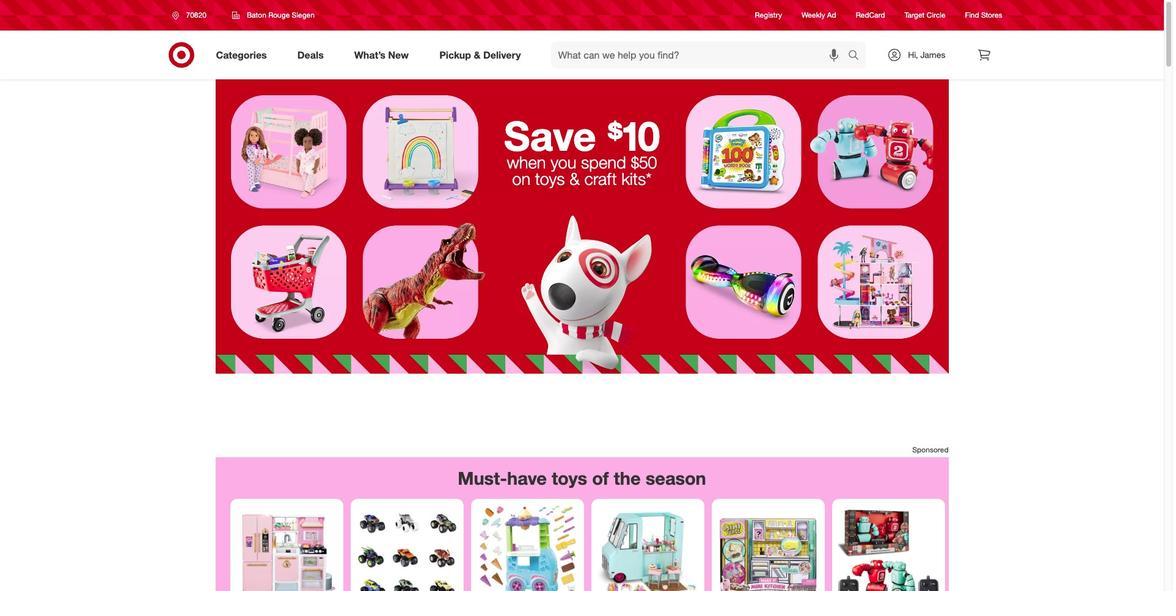 Task type: locate. For each thing, give the bounding box(es) containing it.
ad
[[828, 11, 837, 20]]

find
[[966, 11, 980, 20]]

baton rouge siegen button
[[224, 4, 323, 26]]

hi, james
[[909, 50, 946, 60]]

toys right the on
[[535, 169, 565, 189]]

have
[[507, 468, 547, 490]]

& left craft
[[570, 169, 580, 189]]

weekly
[[802, 11, 825, 20]]

new
[[388, 49, 409, 61]]

search button
[[843, 42, 872, 71]]

hi,
[[909, 50, 918, 60]]

0 horizontal spatial &
[[474, 49, 481, 61]]

What can we help you find? suggestions appear below search field
[[551, 42, 852, 68]]

you
[[551, 152, 577, 172]]

& right pickup
[[474, 49, 481, 61]]

stores
[[982, 11, 1003, 20]]

redcard
[[856, 11, 885, 20]]

toys
[[535, 169, 565, 189], [552, 468, 587, 490]]

70820
[[186, 10, 207, 20]]

deals
[[298, 49, 324, 61]]

what's
[[354, 49, 386, 61]]

1 horizontal spatial &
[[570, 169, 580, 189]]

weekly ad
[[802, 11, 837, 20]]

rouge
[[268, 10, 290, 20]]

registry link
[[755, 10, 782, 21]]

1 vertical spatial toys
[[552, 468, 587, 490]]

$50
[[631, 152, 657, 172]]

weekly ad link
[[802, 10, 837, 21]]

deals link
[[287, 42, 339, 68]]

pickup
[[440, 49, 471, 61]]

save $10
[[504, 111, 660, 161]]

registry
[[755, 11, 782, 20]]

the
[[614, 468, 641, 490]]

&
[[474, 49, 481, 61], [570, 169, 580, 189]]

what's new link
[[344, 42, 424, 68]]

toys left of
[[552, 468, 587, 490]]

james
[[921, 50, 946, 60]]

must-have toys of the season
[[458, 468, 706, 490]]

0 vertical spatial toys
[[535, 169, 565, 189]]

toys inside carousel region
[[552, 468, 587, 490]]

baton
[[247, 10, 266, 20]]

& inside when you spend $50 on toys & craft kits*
[[570, 169, 580, 189]]

pickup & delivery link
[[429, 42, 536, 68]]

when
[[507, 152, 546, 172]]

season
[[646, 468, 706, 490]]

save
[[504, 111, 596, 161]]

target
[[905, 11, 925, 20]]

our generation sweet stop ice cream truck with electronics for 18" dolls - light blue image
[[596, 504, 700, 592]]

1 vertical spatial &
[[570, 169, 580, 189]]

$10
[[608, 111, 660, 161]]

of
[[592, 468, 609, 490]]



Task type: vqa. For each thing, say whether or not it's contained in the screenshot.
Target Circle image
no



Task type: describe. For each thing, give the bounding box(es) containing it.
toys inside when you spend $50 on toys & craft kits*
[[535, 169, 565, 189]]

kits*
[[622, 169, 652, 189]]

on
[[512, 169, 531, 189]]

search
[[843, 50, 872, 62]]

sponsored
[[913, 446, 949, 455]]

must-
[[458, 468, 507, 490]]

categories link
[[206, 42, 282, 68]]

redcard link
[[856, 10, 885, 21]]

craft
[[585, 169, 617, 189]]

mga's miniverse make it mini kitchen playset with uv light image
[[717, 504, 820, 592]]

disney princess style collection fresh prep gourmet kitchen image
[[235, 504, 338, 592]]

fao schwarz robot knockout remote control boxing set image
[[837, 504, 940, 592]]

spend
[[581, 152, 626, 172]]

when you spend $50 on toys & craft kits*
[[507, 152, 657, 189]]

circle
[[927, 11, 946, 20]]

carousel region
[[215, 458, 949, 592]]

find stores
[[966, 11, 1003, 20]]

baton rouge siegen
[[247, 10, 315, 20]]

pickup & delivery
[[440, 49, 521, 61]]

play-doh kitchen creations ultimate ice cream toy truck playset image
[[476, 504, 579, 592]]

delivery
[[483, 49, 521, 61]]

target circle
[[905, 11, 946, 20]]

siegen
[[292, 10, 315, 20]]

monster jam 1:64 scale monster truck diecast 9pk image
[[355, 504, 459, 592]]

target circle link
[[905, 10, 946, 21]]

categories
[[216, 49, 267, 61]]

what's new
[[354, 49, 409, 61]]

find stores link
[[966, 10, 1003, 21]]

0 vertical spatial &
[[474, 49, 481, 61]]

70820 button
[[164, 4, 219, 26]]



